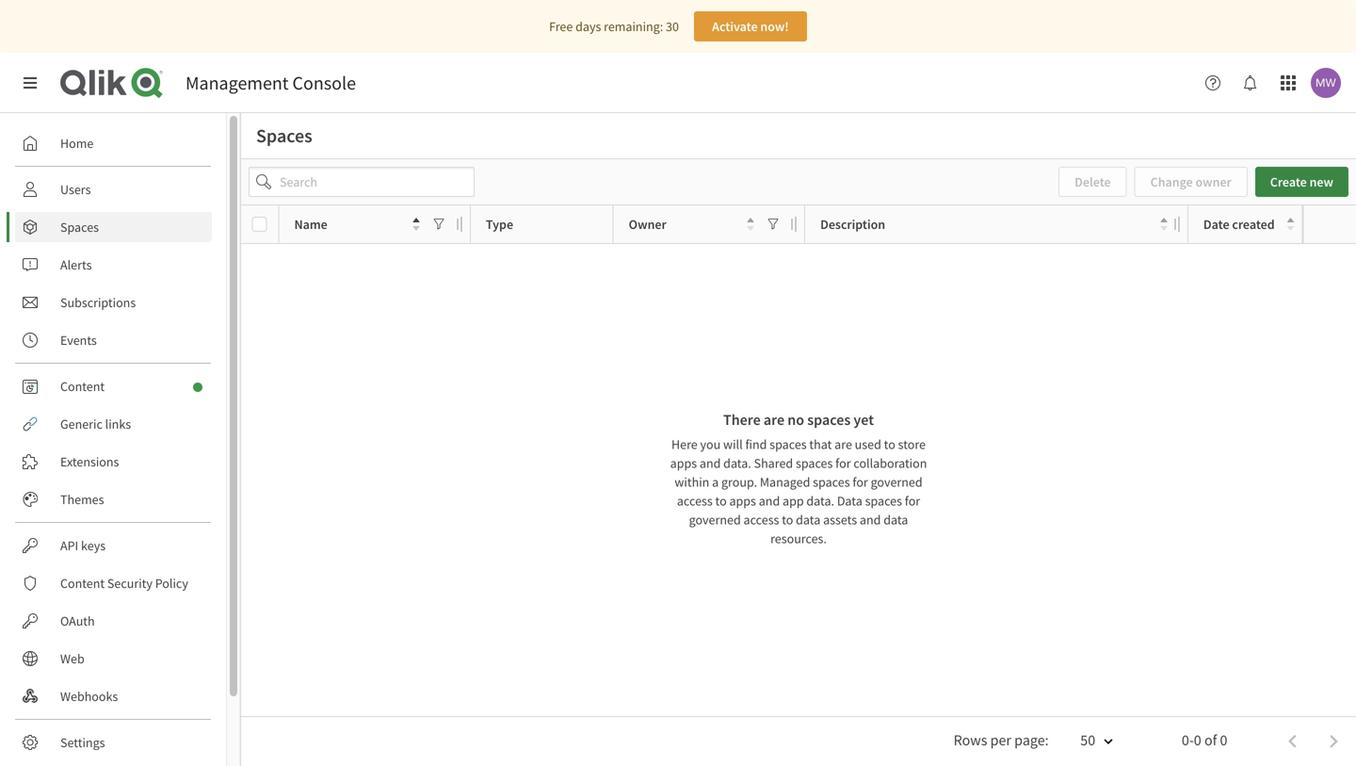 Task type: vqa. For each thing, say whether or not it's contained in the screenshot.
topmost Content
yes



Task type: describe. For each thing, give the bounding box(es) containing it.
settings
[[60, 734, 105, 751]]

50
[[1081, 731, 1096, 750]]

2 horizontal spatial for
[[905, 492, 921, 509]]

here
[[672, 436, 698, 453]]

create new
[[1271, 173, 1334, 190]]

keys
[[81, 537, 106, 554]]

no
[[788, 410, 805, 429]]

0 horizontal spatial for
[[836, 455, 851, 472]]

content security policy link
[[15, 568, 212, 598]]

free days remaining: 30
[[549, 18, 679, 35]]

shared
[[754, 455, 793, 472]]

1 horizontal spatial to
[[782, 511, 794, 528]]

0 vertical spatial access
[[677, 492, 713, 509]]

date
[[1204, 216, 1230, 233]]

rows per page:
[[954, 731, 1049, 750]]

alerts
[[60, 256, 92, 273]]

content for content security policy
[[60, 575, 105, 592]]

spaces up shared
[[770, 436, 807, 453]]

find
[[746, 436, 767, 453]]

web link
[[15, 644, 212, 674]]

create
[[1271, 173, 1308, 190]]

50 button
[[1058, 725, 1126, 758]]

api
[[60, 537, 78, 554]]

spaces link
[[15, 212, 212, 242]]

spaces down that
[[796, 455, 833, 472]]

data
[[837, 492, 863, 509]]

content link
[[15, 371, 212, 401]]

content security policy
[[60, 575, 188, 592]]

used
[[855, 436, 882, 453]]

generic links
[[60, 416, 131, 432]]

activate now! link
[[694, 11, 807, 41]]

1 0 from the left
[[1195, 731, 1202, 750]]

1 horizontal spatial spaces
[[256, 124, 313, 147]]

store
[[898, 436, 926, 453]]

management
[[186, 71, 289, 95]]

activate
[[712, 18, 758, 35]]

description
[[821, 216, 886, 233]]

subscriptions
[[60, 294, 136, 311]]

api keys link
[[15, 530, 212, 561]]

maria williams image
[[1312, 68, 1342, 98]]

type
[[486, 216, 514, 233]]

0-0 of 0
[[1182, 731, 1228, 750]]

within
[[675, 473, 710, 490]]

per
[[991, 731, 1012, 750]]

1 vertical spatial access
[[744, 511, 780, 528]]

oauth
[[60, 612, 95, 629]]

name button
[[294, 211, 420, 237]]

now!
[[761, 18, 789, 35]]

there
[[724, 410, 761, 429]]

you
[[701, 436, 721, 453]]

generic links link
[[15, 409, 212, 439]]

1 vertical spatial are
[[835, 436, 853, 453]]

home
[[60, 135, 94, 152]]

date created button
[[1204, 211, 1295, 237]]

0 horizontal spatial data.
[[724, 455, 752, 472]]

content for content
[[60, 378, 105, 395]]

1 horizontal spatial data.
[[807, 492, 835, 509]]

remaining:
[[604, 18, 664, 35]]

webhooks
[[60, 688, 118, 705]]

0-
[[1182, 731, 1195, 750]]

create new button
[[1256, 167, 1349, 197]]

generic
[[60, 416, 103, 432]]

events
[[60, 332, 97, 349]]

description button
[[821, 211, 1168, 237]]

collaboration
[[854, 455, 927, 472]]

themes
[[60, 491, 104, 508]]

console
[[293, 71, 356, 95]]

2 vertical spatial and
[[860, 511, 881, 528]]

resources.
[[771, 530, 827, 547]]

links
[[105, 416, 131, 432]]

0 horizontal spatial and
[[700, 455, 721, 472]]

0 horizontal spatial governed
[[689, 511, 741, 528]]



Task type: locate. For each thing, give the bounding box(es) containing it.
1 data from the left
[[796, 511, 821, 528]]

of
[[1205, 731, 1218, 750]]

0 horizontal spatial are
[[764, 410, 785, 429]]

created
[[1233, 216, 1275, 233]]

are left no
[[764, 410, 785, 429]]

spaces inside navigation pane 'element'
[[60, 219, 99, 236]]

1 horizontal spatial and
[[759, 492, 780, 509]]

1 horizontal spatial are
[[835, 436, 853, 453]]

there are no spaces yet here you will find spaces that are used to store apps and data. shared spaces for collaboration within a group. managed spaces for governed access to apps and app data. data spaces for governed access to data assets and data resources.
[[671, 410, 927, 547]]

new connector image
[[193, 383, 203, 392]]

0 vertical spatial spaces
[[256, 124, 313, 147]]

governed down collaboration
[[871, 473, 923, 490]]

spaces up that
[[808, 410, 851, 429]]

0 vertical spatial content
[[60, 378, 105, 395]]

api keys
[[60, 537, 106, 554]]

are right that
[[835, 436, 853, 453]]

security
[[107, 575, 153, 592]]

Search text field
[[249, 167, 475, 197]]

alerts link
[[15, 250, 212, 280]]

policy
[[155, 575, 188, 592]]

management console
[[186, 71, 356, 95]]

0 vertical spatial data.
[[724, 455, 752, 472]]

users
[[60, 181, 91, 198]]

a
[[712, 473, 719, 490]]

name
[[294, 216, 328, 233]]

assets
[[824, 511, 858, 528]]

0 horizontal spatial access
[[677, 492, 713, 509]]

yet
[[854, 410, 874, 429]]

to down app
[[782, 511, 794, 528]]

1 vertical spatial spaces
[[60, 219, 99, 236]]

0 vertical spatial apps
[[671, 455, 697, 472]]

and down you
[[700, 455, 721, 472]]

0 horizontal spatial apps
[[671, 455, 697, 472]]

and
[[700, 455, 721, 472], [759, 492, 780, 509], [860, 511, 881, 528]]

2 horizontal spatial to
[[884, 436, 896, 453]]

data. up group.
[[724, 455, 752, 472]]

owner button
[[629, 211, 755, 237]]

content up 'generic'
[[60, 378, 105, 395]]

0 horizontal spatial 0
[[1195, 731, 1202, 750]]

rows
[[954, 731, 988, 750]]

1 horizontal spatial apps
[[730, 492, 757, 509]]

activate now!
[[712, 18, 789, 35]]

30
[[666, 18, 679, 35]]

webhooks link
[[15, 681, 212, 711]]

2 data from the left
[[884, 511, 909, 528]]

are
[[764, 410, 785, 429], [835, 436, 853, 453]]

days
[[576, 18, 601, 35]]

0 vertical spatial to
[[884, 436, 896, 453]]

group.
[[722, 473, 758, 490]]

spaces
[[808, 410, 851, 429], [770, 436, 807, 453], [796, 455, 833, 472], [813, 473, 850, 490], [865, 492, 903, 509]]

spaces up data
[[813, 473, 850, 490]]

data
[[796, 511, 821, 528], [884, 511, 909, 528]]

apps
[[671, 455, 697, 472], [730, 492, 757, 509]]

web
[[60, 650, 85, 667]]

close sidebar menu image
[[23, 75, 38, 90]]

1 vertical spatial and
[[759, 492, 780, 509]]

1 vertical spatial to
[[716, 492, 727, 509]]

spaces right data
[[865, 492, 903, 509]]

content down api keys
[[60, 575, 105, 592]]

1 vertical spatial governed
[[689, 511, 741, 528]]

free
[[549, 18, 573, 35]]

2 vertical spatial for
[[905, 492, 921, 509]]

1 horizontal spatial data
[[884, 511, 909, 528]]

2 0 from the left
[[1221, 731, 1228, 750]]

users link
[[15, 174, 212, 204]]

page:
[[1015, 731, 1049, 750]]

0
[[1195, 731, 1202, 750], [1221, 731, 1228, 750]]

managed
[[760, 473, 811, 490]]

new
[[1310, 173, 1334, 190]]

content
[[60, 378, 105, 395], [60, 575, 105, 592]]

spaces up alerts
[[60, 219, 99, 236]]

data right assets
[[884, 511, 909, 528]]

will
[[724, 436, 743, 453]]

governed down a
[[689, 511, 741, 528]]

1 vertical spatial for
[[853, 473, 869, 490]]

to
[[884, 436, 896, 453], [716, 492, 727, 509], [782, 511, 794, 528]]

1 vertical spatial content
[[60, 575, 105, 592]]

home link
[[15, 128, 212, 158]]

1 horizontal spatial access
[[744, 511, 780, 528]]

oauth link
[[15, 606, 212, 636]]

themes link
[[15, 484, 212, 514]]

navigation pane element
[[0, 121, 226, 766]]

0 horizontal spatial data
[[796, 511, 821, 528]]

data. right app
[[807, 492, 835, 509]]

extensions link
[[15, 447, 212, 477]]

1 horizontal spatial 0
[[1221, 731, 1228, 750]]

and down data
[[860, 511, 881, 528]]

0 horizontal spatial spaces
[[60, 219, 99, 236]]

access up resources.
[[744, 511, 780, 528]]

0 vertical spatial for
[[836, 455, 851, 472]]

owner
[[629, 216, 667, 233]]

1 content from the top
[[60, 378, 105, 395]]

0 vertical spatial are
[[764, 410, 785, 429]]

0 horizontal spatial to
[[716, 492, 727, 509]]

to up collaboration
[[884, 436, 896, 453]]

0 left 'of'
[[1195, 731, 1202, 750]]

2 content from the top
[[60, 575, 105, 592]]

subscriptions link
[[15, 287, 212, 318]]

for
[[836, 455, 851, 472], [853, 473, 869, 490], [905, 492, 921, 509]]

2 vertical spatial to
[[782, 511, 794, 528]]

access down within
[[677, 492, 713, 509]]

spaces
[[256, 124, 313, 147], [60, 219, 99, 236]]

app
[[783, 492, 804, 509]]

access
[[677, 492, 713, 509], [744, 511, 780, 528]]

apps down group.
[[730, 492, 757, 509]]

extensions
[[60, 453, 119, 470]]

2 horizontal spatial and
[[860, 511, 881, 528]]

1 horizontal spatial governed
[[871, 473, 923, 490]]

to down a
[[716, 492, 727, 509]]

management console element
[[186, 71, 356, 95]]

apps down 'here'
[[671, 455, 697, 472]]

1 vertical spatial apps
[[730, 492, 757, 509]]

spaces down management console
[[256, 124, 313, 147]]

data.
[[724, 455, 752, 472], [807, 492, 835, 509]]

1 vertical spatial data.
[[807, 492, 835, 509]]

0 right 'of'
[[1221, 731, 1228, 750]]

0 vertical spatial governed
[[871, 473, 923, 490]]

data up resources.
[[796, 511, 821, 528]]

and left app
[[759, 492, 780, 509]]

settings link
[[15, 727, 212, 758]]

1 horizontal spatial for
[[853, 473, 869, 490]]

date created
[[1204, 216, 1275, 233]]

0 vertical spatial and
[[700, 455, 721, 472]]

that
[[810, 436, 832, 453]]

events link
[[15, 325, 212, 355]]



